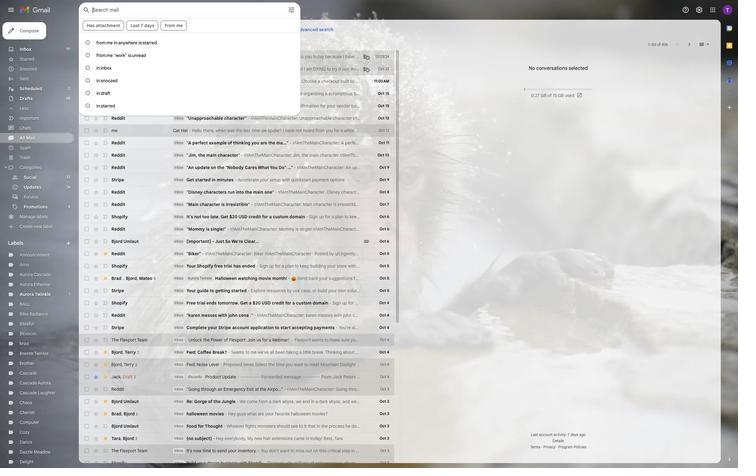 Task type: vqa. For each thing, say whether or not it's contained in the screenshot.


Task type: describe. For each thing, give the bounding box(es) containing it.
13 ﻿͏ from the left
[[402, 263, 402, 269]]

has attachment for search refinement toolbar list box
[[87, 23, 120, 28]]

flexport:
[[229, 337, 247, 343]]

inbox for get started in minutes
[[174, 177, 184, 182]]

2 terry turtle row from the top
[[79, 100, 394, 112]]

oct 10
[[378, 153, 389, 157]]

the left jungle
[[214, 399, 221, 404]]

laughter
[[38, 390, 56, 396]]

5 not important switch from the top
[[102, 103, 108, 109]]

oct 6 for clear...
[[380, 239, 389, 244]]

starred
[[20, 56, 34, 62]]

inbox your shopify free trial has ended - sign up for a plan to keep building your store without interruption. ﻿͏ ﻿͏ ﻿͏ ﻿͏ ﻿͏ ﻿͏ ﻿͏ ﻿͏ ﻿͏ ﻿͏ ﻿͏ ﻿͏ ﻿͏ ﻿͏ ﻿͏ ﻿͏ ﻿͏ ﻿͏ ﻿͏ ﻿͏ ﻿͏ ﻿͏ ﻿͏ ﻿͏ ﻿͏ ﻿͏ ﻿͏ ﻿͏ ﻿͏ ﻿͏ ﻿͏ ﻿͏ ﻿͏ ﻿͏ ﻿͏ ﻿͏ ﻿͏ ﻿͏ ﻿͏ ﻿͏ ﻿͏ ﻿͏ ﻿͏ ﻿͏
[[174, 263, 436, 269]]

we
[[261, 128, 267, 133]]

days inside search refinement toolbar list box
[[144, 23, 154, 28]]

create new label
[[20, 224, 52, 229]]

1 horizontal spatial you
[[326, 128, 333, 133]]

aurora for aurora cascade link
[[20, 272, 33, 277]]

me right "let"
[[414, 128, 420, 133]]

flexport for it's now time to send your inventory.
[[120, 448, 136, 454]]

cat hat - hello there, when was the last time we spoke? i have not heard from you for a while, please email me back and let me know you are alright!
[[173, 128, 462, 133]]

last for last account activity: 7 days ago details terms · privacy · program policies
[[531, 432, 538, 437]]

of right the gorge on the bottom
[[208, 399, 213, 404]]

oct 5 for "biker"
[[380, 251, 389, 256]]

inbox for "unapproachable character"
[[174, 116, 184, 120]]

aurora twinkle inside labels navigation
[[20, 292, 51, 297]]

1 · from the left
[[542, 445, 543, 449]]

advanced search options image
[[285, 4, 298, 16]]

favorite
[[275, 411, 290, 417]]

a down "one""
[[269, 214, 272, 220]]

all mail link
[[20, 135, 35, 141]]

9 ﻿͏ from the left
[[398, 263, 398, 269]]

chats
[[20, 125, 31, 131]]

43 ﻿͏ from the left
[[435, 263, 435, 269]]

gmail image
[[20, 4, 53, 16]]

8 ﻿͏ from the left
[[397, 263, 397, 269]]

was
[[227, 128, 235, 133]]

manage labels
[[20, 214, 48, 220]]

oct for inbox "an update on the "nobody cares what you do" ..." -
[[380, 165, 386, 170]]

1 not important switch from the top
[[102, 54, 108, 60]]

9 for -
[[387, 165, 389, 170]]

jungle
[[221, 399, 236, 404]]

17 ﻿͏ from the left
[[407, 263, 407, 269]]

dazzle meadow
[[20, 449, 51, 455]]

oct inside me 'row'
[[378, 67, 385, 71]]

1 oct 15 from the top
[[378, 91, 389, 96]]

1 horizontal spatial time
[[252, 128, 260, 133]]

2 horizontal spatial you
[[433, 128, 440, 133]]

39 ﻿͏ from the left
[[431, 263, 431, 269]]

0 horizontal spatial credit
[[249, 214, 261, 220]]

updates
[[24, 184, 41, 190]]

shopify for build your dream business with shopify -
[[111, 460, 126, 466]]

computer link
[[20, 420, 39, 425]]

from
[[316, 128, 325, 133]]

you
[[270, 165, 278, 170]]

oct 12 for me
[[379, 128, 389, 133]]

25 row from the top
[[79, 395, 394, 408]]

radiance
[[30, 311, 48, 317]]

2 oct 6 from the top
[[380, 227, 389, 231]]

44 ﻿͏ from the left
[[436, 263, 436, 269]]

"nobody
[[226, 165, 244, 170]]

bjord umlaut for [important]
[[111, 239, 139, 244]]

privacy link
[[544, 445, 556, 449]]

we're
[[232, 239, 243, 244]]

inbox for "disney characters run into the main one"
[[174, 190, 184, 194]]

24 ﻿͏ from the left
[[414, 263, 414, 269]]

are for halloween
[[258, 411, 264, 417]]

0 vertical spatial trial
[[224, 263, 232, 269]]

5 ﻿͏ from the left
[[393, 263, 393, 269]]

use
[[293, 288, 300, 293]]

inbox "a perfect example of thinking you are the ma..." -
[[174, 140, 293, 146]]

or
[[313, 288, 317, 293]]

1 50 of 426
[[648, 42, 668, 47]]

oct 4 for inbox complete your stripe account application to start accepting payments -
[[380, 325, 389, 330]]

your left the favorite
[[265, 411, 274, 417]]

1 horizontal spatial tara
[[335, 436, 343, 441]]

to right plan at the bottom left
[[295, 263, 299, 269]]

breeze twinkle link
[[20, 351, 49, 356]]

is:unread
[[128, 53, 146, 58]]

the flexport team for unlock the power of flexport: join us for a webinar!
[[111, 337, 148, 343]]

me down in:starred
[[111, 128, 118, 133]]

resources
[[267, 288, 286, 293]]

6 row from the top
[[79, 161, 394, 174]]

2 · from the left
[[557, 445, 558, 449]]

3 for inbox halloween movies - hey guys what are your favorite halloween movies?
[[387, 411, 389, 416]]

inbox for "mommy is single!"
[[174, 227, 184, 231]]

of right 50
[[658, 42, 661, 47]]

your for your guide to getting started
[[187, 288, 196, 293]]

26 ﻿͏ from the left
[[417, 263, 417, 269]]

48
[[66, 96, 70, 101]]

so
[[225, 239, 231, 244]]

the left last
[[236, 128, 242, 133]]

31 ﻿͏ from the left
[[422, 263, 422, 269]]

22 row from the top
[[79, 358, 394, 371]]

reddit for "mommy
[[111, 226, 125, 232]]

0 horizontal spatial with
[[218, 313, 227, 318]]

5 row from the top
[[79, 149, 394, 161]]

breeze
[[20, 351, 33, 356]]

advanced search
[[297, 27, 334, 32]]

while,
[[344, 128, 355, 133]]

none search field containing has attachment
[[79, 2, 301, 116]]

2 horizontal spatial with
[[282, 177, 290, 183]]

."
[[250, 313, 253, 318]]

2 me row from the top
[[79, 63, 394, 75]]

days inside last account activity: 7 days ago details terms · privacy · program policies
[[571, 432, 579, 437]]

🎃 image
[[291, 276, 297, 281]]

20 ﻿͏ from the left
[[410, 263, 410, 269]]

account inside last account activity: 7 days ago details terms · privacy · program policies
[[539, 432, 553, 437]]

2 not important switch from the top
[[102, 66, 108, 72]]

search mail image
[[81, 5, 92, 16]]

aurora for aurora ethereal link
[[20, 282, 33, 287]]

4 for inbox complete your stripe account application to start accepting payments -
[[387, 325, 389, 330]]

0 horizontal spatial tara
[[111, 436, 121, 441]]

9 row from the top
[[79, 198, 394, 211]]

bliss radiance link
[[20, 311, 48, 317]]

1 halloween from the left
[[187, 411, 208, 417]]

12 row from the top
[[79, 235, 394, 248]]

shopify for inbox free trial ends tomorrow. get a $20 usd credit for a custom domain -
[[111, 300, 128, 306]]

oct 3 for inbox it's now time to send your inventory. -
[[380, 448, 389, 453]]

4 for product update -
[[387, 374, 389, 379]]

labels heading
[[8, 240, 65, 246]]

your left 'own'
[[328, 288, 337, 293]]

13 row from the top
[[79, 248, 394, 260]]

arno
[[20, 262, 29, 268]]

aurora twinkle link
[[20, 292, 51, 297]]

aurora twinkle inside no conversations selected main content
[[188, 276, 212, 281]]

5 for halloween watching movie month!
[[387, 276, 389, 281]]

26 row from the top
[[79, 408, 394, 420]]

last
[[244, 128, 251, 133]]

1 vertical spatial main
[[253, 189, 263, 195]]

me up 'in:inbox'
[[111, 54, 118, 59]]

inbox for food for thought
[[174, 424, 184, 428]]

oct 9 for -
[[380, 165, 389, 170]]

for down "one""
[[262, 214, 268, 220]]

what
[[258, 165, 269, 170]]

0 horizontal spatial trial
[[197, 300, 205, 306]]

setup
[[270, 177, 281, 183]]

0.27
[[531, 93, 540, 98]]

do"
[[279, 165, 286, 170]]

2 halloween from the left
[[291, 411, 311, 417]]

"work"
[[114, 53, 127, 58]]

cares
[[245, 165, 257, 170]]

25 ﻿͏ from the left
[[415, 263, 415, 269]]

refresh image
[[102, 41, 108, 47]]

5 for "biker"
[[387, 251, 389, 256]]

into
[[236, 189, 244, 195]]

16 row from the top
[[79, 285, 441, 297]]

oct for inbox "unapproachable character" -
[[378, 116, 385, 120]]

15 ﻿͏ from the left
[[404, 263, 404, 269]]

1 horizontal spatial custom
[[296, 300, 312, 306]]

extensions
[[272, 436, 293, 441]]

21 ﻿͏ from the left
[[411, 263, 411, 269]]

has for search refinement toolbar list box
[[87, 23, 95, 28]]

new inside row
[[254, 436, 262, 441]]

1 vertical spatial started
[[231, 288, 247, 293]]

movies
[[209, 411, 224, 417]]

draft
[[123, 374, 133, 380]]

ball
[[20, 301, 30, 307]]

2 for product update -
[[134, 375, 136, 379]]

oct 8
[[380, 190, 389, 194]]

inbox (no subject) - hey everybody, my new hair extensions came in today! best, tara
[[174, 436, 343, 441]]

17 row from the top
[[79, 297, 394, 309]]

fwd: for fwd: coffee break?
[[187, 350, 196, 355]]

the left power
[[203, 337, 210, 343]]

33 ﻿͏ from the left
[[424, 263, 424, 269]]

16 ﻿͏ from the left
[[406, 263, 406, 269]]

has scheduled message image for 12/23/24
[[364, 54, 370, 60]]

0 horizontal spatial time
[[203, 448, 211, 454]]

the right at
[[260, 386, 266, 392]]

35 ﻿͏ from the left
[[427, 263, 427, 269]]

the right on
[[217, 165, 224, 170]]

stripe for get
[[111, 177, 124, 183]]

inbox [important] - just so we're clear...
[[174, 239, 259, 244]]

cascade for cascade aurora
[[20, 380, 37, 386]]

all
[[20, 135, 25, 141]]

14 ﻿͏ from the left
[[403, 263, 403, 269]]

reddit for "main
[[111, 202, 125, 207]]

inbox inside labels navigation
[[20, 47, 31, 52]]

2 6 from the top
[[387, 227, 389, 231]]

complete
[[187, 325, 207, 330]]

a left plan at the bottom left
[[282, 263, 284, 269]]

reddit for "jim,
[[111, 152, 125, 158]]

0 vertical spatial in
[[212, 177, 216, 183]]

oct 5 for your guide to getting started
[[380, 288, 389, 293]]

oct for inbox "disney characters run into the main one" -
[[380, 190, 386, 194]]

, for inbox fwd: coffee break? -
[[123, 349, 124, 355]]

labels navigation
[[0, 20, 79, 468]]

3 for build your dream business with shopify -
[[387, 461, 389, 465]]

now
[[193, 448, 202, 454]]

in:draft
[[96, 91, 110, 96]]

keep
[[300, 263, 310, 269]]

payment
[[312, 177, 329, 183]]

oct for inbox "jim, the main character" -
[[378, 153, 384, 157]]

0 vertical spatial get
[[187, 177, 194, 183]]

create new label link
[[20, 224, 52, 229]]

28 ﻿͏ from the left
[[419, 263, 419, 269]]

inbox for your guide to getting started
[[174, 288, 184, 293]]

6 ﻿͏ from the left
[[395, 263, 395, 269]]

delight
[[20, 459, 34, 465]]

cascade up ethereal
[[34, 272, 51, 277]]

heard
[[303, 128, 315, 133]]

1 terry turtle row from the top
[[79, 87, 394, 100]]

3 ﻿͏ from the left
[[391, 263, 391, 269]]

36 ﻿͏ from the left
[[428, 263, 428, 269]]

1 horizontal spatial domain
[[313, 300, 328, 306]]

1 for 1 50 of 426
[[648, 42, 650, 47]]

when
[[216, 128, 226, 133]]

oct 3 for inbox food for thought -
[[380, 424, 389, 428]]

2 for inbox fwd: noise level -
[[135, 362, 137, 367]]

23 ﻿͏ from the left
[[413, 263, 413, 269]]

for right the up
[[275, 263, 281, 269]]

2 gb from the left
[[558, 93, 564, 98]]

for down the by
[[285, 300, 291, 306]]

19 row from the top
[[79, 322, 394, 334]]

0 horizontal spatial you
[[252, 140, 259, 146]]

5 for your shopify free trial has ended
[[387, 264, 389, 268]]

1 gb from the left
[[541, 93, 547, 98]]

is:starred
[[139, 40, 157, 46]]

ends
[[207, 300, 217, 306]]

update
[[195, 165, 210, 170]]

stripe for your
[[111, 288, 124, 293]]

dance
[[20, 439, 32, 445]]

the for it's now time to send your inventory.
[[111, 448, 119, 454]]

..."
[[287, 165, 293, 170]]

10 row from the top
[[79, 211, 394, 223]]

reddit for "karen
[[111, 313, 125, 318]]

cascade for 'cascade' link
[[20, 370, 37, 376]]

, for inbox halloween movies - hey guys what are your favorite halloween movies?
[[121, 411, 123, 417]]

from
[[165, 23, 175, 28]]

your left store
[[327, 263, 336, 269]]

12 ﻿͏ from the left
[[401, 263, 401, 269]]

ma..."
[[277, 140, 289, 146]]

list box containing from:me in:anywhere is:starred
[[79, 35, 300, 111]]

the right "jim,
[[198, 152, 205, 158]]

22 ﻿͏ from the left
[[412, 263, 412, 269]]

hey for hey guys what are your favorite halloween movies?
[[228, 411, 236, 417]]

snoozed
[[20, 66, 37, 72]]

11 row from the top
[[79, 223, 394, 235]]

inbox food for thought -
[[174, 423, 227, 429]]

inbox unlock the power of flexport: join us for a webinar! -
[[174, 337, 295, 343]]

character
[[200, 202, 220, 207]]

less button
[[0, 103, 74, 113]]

15 row from the top
[[79, 272, 394, 285]]

brad for ..
[[111, 275, 121, 281]]

hey for hey everybody, my new hair extensions came in today! best, tara
[[216, 436, 224, 441]]

row containing tara
[[79, 432, 394, 445]]

clear...
[[244, 239, 259, 244]]

ethereal
[[34, 282, 50, 287]]

to left send
[[212, 448, 216, 454]]

5 inside brad .. bjord , mateo 5
[[154, 276, 156, 281]]

1 horizontal spatial is
[[221, 202, 225, 207]]

8 row from the top
[[79, 186, 394, 198]]

program
[[559, 445, 573, 449]]

0 vertical spatial usd
[[239, 214, 248, 220]]

2 ﻿͏ from the left
[[390, 263, 390, 269]]

a left 'webinar!'
[[269, 337, 271, 343]]

3 for inbox it's now time to send your inventory. -
[[387, 448, 389, 453]]

inbox re: gorge of the jungle -
[[174, 399, 240, 404]]

inbox for "going through an emergency exit at the airpo..."
[[174, 387, 184, 391]]

4 ﻿͏ from the left
[[392, 263, 392, 269]]

to right 'guide'
[[210, 288, 214, 293]]

trash
[[20, 155, 30, 160]]

0 vertical spatial main
[[206, 152, 217, 158]]

no conversations selected
[[529, 65, 588, 71]]

oct 3 for inbox halloween movies - hey guys what are your favorite halloween movies?
[[380, 411, 389, 416]]

trash link
[[20, 155, 30, 160]]

inbox for fwd: noise level
[[174, 362, 184, 367]]

halloween watching movie month!
[[215, 276, 287, 281]]

on
[[211, 165, 216, 170]]

advanced search button
[[295, 24, 336, 35]]

aurora up laughter
[[38, 380, 51, 386]]

41 ﻿͏ from the left
[[433, 263, 433, 269]]

inbox it's not too late. get $20 usd credit for a custom domain -
[[174, 214, 309, 220]]

messes
[[201, 313, 217, 318]]

26
[[66, 185, 70, 189]]

10 ﻿͏ from the left
[[399, 263, 399, 269]]

brad for ,
[[111, 411, 121, 417]]

the left ma..."
[[268, 140, 275, 146]]

oct for inbox food for thought -
[[380, 424, 386, 428]]

shopify for inbox your shopify free trial has ended - sign up for a plan to keep building your store without interruption. ﻿͏ ﻿͏ ﻿͏ ﻿͏ ﻿͏ ﻿͏ ﻿͏ ﻿͏ ﻿͏ ﻿͏ ﻿͏ ﻿͏ ﻿͏ ﻿͏ ﻿͏ ﻿͏ ﻿͏ ﻿͏ ﻿͏ ﻿͏ ﻿͏ ﻿͏ ﻿͏ ﻿͏ ﻿͏ ﻿͏ ﻿͏ ﻿͏ ﻿͏ ﻿͏ ﻿͏ ﻿͏ ﻿͏ ﻿͏ ﻿͏ ﻿͏ ﻿͏ ﻿͏ ﻿͏ ﻿͏ ﻿͏ ﻿͏ ﻿͏ ﻿͏
[[111, 263, 128, 269]]

toggle split pane mode image
[[699, 41, 705, 47]]

1 vertical spatial in
[[306, 436, 309, 441]]

1 me row from the top
[[79, 51, 394, 63]]

oct for inbox "main character is irresistible" -
[[380, 202, 386, 207]]

4 not important switch from the top
[[102, 91, 108, 97]]

37 ﻿͏ from the left
[[429, 263, 429, 269]]

let
[[408, 128, 413, 133]]

umlaut for re: gorge of the jungle
[[124, 399, 139, 404]]

inbox for (no subject)
[[174, 436, 184, 441]]

build
[[318, 288, 327, 293]]

terry turtle for fifth "not important" switch from the top
[[111, 103, 136, 109]]

shopify for inbox it's not too late. get $20 usd credit for a custom domain -
[[111, 214, 128, 220]]

turtle for fifth "not important" switch from the top
[[124, 103, 136, 109]]

to left start
[[275, 325, 279, 330]]

row containing jack
[[79, 371, 394, 383]]

search
[[319, 27, 334, 32]]

it's
[[187, 214, 193, 220]]



Task type: locate. For each thing, give the bounding box(es) containing it.
1 inside labels navigation
[[69, 292, 70, 297]]

oct 9 down oct 10
[[380, 165, 389, 170]]

started down update
[[195, 177, 211, 183]]

23 row from the top
[[79, 371, 394, 383]]

aurora inside no conversations selected main content
[[188, 276, 199, 281]]

your right the build
[[197, 460, 206, 466]]

me left back
[[382, 128, 388, 133]]

arno link
[[20, 262, 29, 268]]

ended
[[242, 263, 255, 269]]

inbox inside inbox "jim, the main character" -
[[174, 153, 184, 157]]

1 reddit from the top
[[111, 115, 125, 121]]

0 horizontal spatial $20
[[229, 214, 238, 220]]

12 for me
[[386, 128, 389, 133]]

tara , bjord 2
[[111, 436, 137, 441]]

custom down "one""
[[273, 214, 289, 220]]

oct for inbox re: gorge of the jungle -
[[380, 399, 386, 404]]

38 ﻿͏ from the left
[[430, 263, 430, 269]]

has inside 'button'
[[150, 27, 158, 32]]

are right what
[[258, 411, 264, 417]]

attachment for search refinement toolbar list box
[[96, 23, 120, 28]]

inbox for [important] - just so we're clear...
[[174, 239, 184, 244]]

1 vertical spatial credit
[[272, 300, 284, 306]]

oct for inbox [important] - just so we're clear...
[[380, 239, 386, 244]]

2 flexport from the top
[[120, 448, 136, 454]]

8
[[387, 190, 389, 194], [68, 204, 70, 209]]

0 horizontal spatial started
[[195, 177, 211, 183]]

-
[[298, 79, 302, 84], [248, 115, 250, 121], [189, 128, 191, 133], [290, 140, 292, 146], [241, 152, 243, 158], [294, 165, 296, 170], [235, 177, 237, 183], [275, 189, 277, 195], [251, 202, 253, 207], [306, 214, 308, 220], [227, 226, 229, 232], [212, 239, 214, 244], [202, 251, 204, 257], [256, 263, 258, 269], [287, 276, 291, 281], [248, 288, 250, 293], [330, 300, 332, 306], [254, 313, 256, 318], [336, 325, 338, 330], [292, 337, 294, 343], [228, 350, 230, 355], [220, 362, 222, 367], [237, 374, 239, 380], [284, 386, 286, 392], [237, 399, 239, 404], [225, 411, 227, 417], [224, 423, 226, 429], [213, 436, 215, 441], [258, 448, 260, 454], [264, 460, 266, 466]]

program policies link
[[559, 445, 587, 449]]

1 vertical spatial custom
[[296, 300, 312, 306]]

4 for inbox free trial ends tomorrow. get a $20 usd credit for a custom domain -
[[387, 301, 389, 305]]

inbox inside inbox "unapproachable character" -
[[174, 116, 184, 120]]

6 for $20
[[387, 214, 389, 219]]

1 vertical spatial your
[[187, 288, 196, 293]]

oct 12 up email
[[378, 116, 389, 120]]

19 ﻿͏ from the left
[[409, 263, 409, 269]]

1 ﻿͏ from the left
[[389, 263, 389, 269]]

18 ﻿͏ from the left
[[408, 263, 408, 269]]

reddit for "unapproachable
[[111, 115, 125, 121]]

inbox for re: gorge of the jungle
[[174, 399, 184, 404]]

8 inside row
[[387, 190, 389, 194]]

has scheduled message image left the oct 23
[[364, 66, 370, 72]]

oct 6
[[380, 214, 389, 219], [380, 227, 389, 231], [380, 239, 389, 244]]

row containing me
[[79, 124, 462, 137]]

a left while,
[[341, 128, 343, 133]]

brad
[[111, 275, 121, 281], [111, 411, 121, 417]]

inbox for unlock the power of flexport: join us for a webinar!
[[174, 338, 184, 342]]

inbox for "main character is irresistible"
[[174, 202, 184, 207]]

attachment inside has attachment 'button'
[[159, 27, 183, 32]]

trial left has
[[224, 263, 232, 269]]

12 right email
[[386, 128, 389, 133]]

3 oct 6 from the top
[[380, 239, 389, 244]]

4 oct 5 from the top
[[380, 288, 389, 293]]

starred link
[[20, 56, 34, 62]]

account up flexport:
[[232, 325, 249, 330]]

7 up is:starred
[[141, 23, 143, 28]]

your down inbox "karen messes with john cena ." -
[[208, 325, 217, 330]]

cascade laughter link
[[20, 390, 56, 396]]

get for too
[[221, 214, 228, 220]]

time right the now
[[203, 448, 211, 454]]

2 from:me from the top
[[96, 53, 113, 58]]

bjord umlaut for re:
[[111, 399, 139, 404]]

are for -
[[260, 140, 267, 146]]

7
[[141, 23, 143, 28], [387, 202, 389, 207], [568, 432, 570, 437]]

0 vertical spatial domain
[[290, 214, 305, 220]]

team for it's now time to send your inventory.
[[137, 448, 148, 454]]

not important switch up in:draft
[[102, 78, 108, 84]]

0 vertical spatial the flexport team
[[111, 337, 148, 343]]

for left while,
[[334, 128, 340, 133]]

oct 3 for build your dream business with shopify -
[[380, 461, 389, 465]]

1 has scheduled message image from the top
[[364, 54, 370, 60]]

1 vertical spatial are
[[260, 140, 267, 146]]

your left setup
[[260, 177, 269, 183]]

start
[[281, 325, 291, 330]]

quickstart
[[291, 177, 311, 183]]

older image
[[687, 41, 693, 47]]

12 up back
[[386, 116, 389, 120]]

a up ."
[[249, 300, 252, 306]]

0 vertical spatial twinkle
[[200, 276, 212, 281]]

not important switch up 'in:inbox'
[[102, 54, 108, 60]]

aurora twinkle down aurora ethereal
[[20, 292, 51, 297]]

inbox inside inbox (no subject) - hey everybody, my new hair extensions came in today! best, tara
[[174, 436, 184, 441]]

0 vertical spatial fwd:
[[187, 350, 196, 355]]

inbox for "a perfect example of thinking you are the ma..."
[[174, 140, 184, 145]]

0 vertical spatial $20
[[229, 214, 238, 220]]

1 row from the top
[[79, 75, 394, 87]]

i
[[283, 128, 284, 133]]

solution
[[347, 288, 363, 293]]

6
[[387, 214, 389, 219], [387, 227, 389, 231], [387, 239, 389, 244]]

you
[[326, 128, 333, 133], [433, 128, 440, 133], [252, 140, 259, 146]]

plan
[[285, 263, 294, 269]]

twinkle up 'guide'
[[200, 276, 212, 281]]

last up terms
[[531, 432, 538, 437]]

1 vertical spatial last
[[531, 432, 538, 437]]

hello
[[192, 128, 202, 133]]

brother link
[[20, 361, 34, 366]]

3 not important switch from the top
[[102, 78, 108, 84]]

inbox inside 'inbox fwd: coffee break? -'
[[174, 350, 184, 354]]

$20 down irresistible"
[[229, 214, 238, 220]]

1 vertical spatial the flexport team
[[111, 448, 148, 454]]

inbox for "karen messes with john cena ."
[[174, 313, 184, 318]]

1 horizontal spatial started
[[231, 288, 247, 293]]

1 brad from the top
[[111, 275, 121, 281]]

credit down irresistible"
[[249, 214, 261, 220]]

0 vertical spatial terry turtle
[[111, 91, 136, 96]]

product update -
[[205, 374, 241, 380]]

account inside row
[[232, 325, 249, 330]]

cascade up the chaos at the bottom of the page
[[20, 390, 37, 396]]

exit
[[247, 386, 254, 392]]

announcement
[[20, 252, 49, 258]]

oct for inbox get started in minutes - accelerate your setup with quickstart payment options ﻿ ﻿ ﻿ ﻿ ﻿ ﻿ ﻿ ﻿ ﻿ ﻿ ﻿ ﻿ ﻿ ﻿ ﻿ ﻿ ﻿ ﻿ ﻿ ﻿ ﻿ ﻿ ﻿ ﻿ ﻿ ﻿ ﻿ ﻿ ﻿ ﻿ ﻿ ﻿ ﻿ ﻿ ﻿ ﻿ ﻿ ﻿ ﻿ ﻿ ﻿ ﻿ ﻿ ﻿ ﻿ ﻿ ﻿ ﻿ ﻿ ﻿ ﻿ ﻿ ﻿ ﻿ ﻿ ﻿ ﻿ ﻿ ﻿ ﻿ ﻿ ﻿ ﻿ ﻿ ﻿ ﻿ ﻿ ﻿ ﻿ ﻿ ﻿ ﻿ ﻿ ﻿
[[380, 177, 386, 182]]

from:me down refresh image
[[96, 53, 113, 58]]

flexport for unlock the power of flexport: join us for a webinar!
[[120, 337, 136, 343]]

0 horizontal spatial main
[[206, 152, 217, 158]]

inbox "biker" -
[[174, 251, 205, 257]]

2 the from the top
[[111, 448, 119, 454]]

0 vertical spatial hey
[[228, 411, 236, 417]]

None search field
[[79, 2, 301, 116]]

3 row from the top
[[79, 124, 462, 137]]

account up privacy
[[539, 432, 553, 437]]

0 horizontal spatial domain
[[290, 214, 305, 220]]

2 inside labels navigation
[[68, 86, 70, 91]]

1 vertical spatial 8
[[68, 204, 70, 209]]

inbox get started in minutes - accelerate your setup with quickstart payment options ﻿ ﻿ ﻿ ﻿ ﻿ ﻿ ﻿ ﻿ ﻿ ﻿ ﻿ ﻿ ﻿ ﻿ ﻿ ﻿ ﻿ ﻿ ﻿ ﻿ ﻿ ﻿ ﻿ ﻿ ﻿ ﻿ ﻿ ﻿ ﻿ ﻿ ﻿ ﻿ ﻿ ﻿ ﻿ ﻿ ﻿ ﻿ ﻿ ﻿ ﻿ ﻿ ﻿ ﻿ ﻿ ﻿ ﻿ ﻿ ﻿ ﻿ ﻿ ﻿ ﻿ ﻿ ﻿ ﻿ ﻿ ﻿ ﻿ ﻿ ﻿ ﻿ ﻿ ﻿ ﻿ ﻿ ﻿ ﻿ ﻿ ﻿ ﻿ ﻿ ﻿ ﻿
[[174, 177, 426, 183]]

is left single!"
[[206, 226, 210, 232]]

0 vertical spatial not
[[296, 128, 302, 133]]

custom down case,‌
[[296, 300, 312, 306]]

best,
[[324, 436, 334, 441]]

not important switch down in:draft
[[102, 103, 108, 109]]

inbox inside inbox "biker" -
[[174, 251, 184, 256]]

get for ends
[[240, 300, 248, 306]]

7 ﻿͏ from the left
[[396, 263, 396, 269]]

follow link to manage storage image
[[577, 92, 583, 99]]

aurora cascade link
[[20, 272, 51, 277]]

inbox "main character is irresistible" -
[[174, 202, 254, 207]]

twinkle
[[200, 276, 212, 281], [35, 292, 51, 297], [34, 351, 49, 356]]

not right it's
[[194, 214, 201, 220]]

no
[[529, 65, 535, 71]]

reddit for "going
[[111, 386, 124, 392]]

1 vertical spatial is
[[206, 226, 210, 232]]

aurora up 'guide'
[[188, 276, 199, 281]]

1 horizontal spatial ·
[[557, 445, 558, 449]]

from:me for from:me in:anywhere is:starred
[[96, 40, 113, 46]]

7 right the activity:
[[568, 432, 570, 437]]

0 horizontal spatial aurora twinkle
[[20, 292, 51, 297]]

5 reddit from the top
[[111, 189, 125, 195]]

get down "an
[[187, 177, 194, 183]]

oct for inbox complete your stripe account application to start accepting payments -
[[380, 325, 386, 330]]

4 reddit from the top
[[111, 165, 125, 170]]

0 vertical spatial oct 6
[[380, 214, 389, 219]]

bjord , terry 2 for fwd: noise level
[[111, 362, 137, 367]]

late.
[[211, 214, 220, 220]]

1 terry turtle from the top
[[111, 91, 136, 96]]

new right the my at the left
[[254, 436, 262, 441]]

1 inside no conversations selected main content
[[648, 42, 650, 47]]

oct 6 for $20
[[380, 214, 389, 219]]

inbox inside the inbox it's now time to send your inventory. -
[[174, 448, 184, 453]]

team for unlock the power of flexport: join us for a webinar!
[[137, 337, 148, 343]]

oct 4 for inbox free trial ends tomorrow. get a $20 usd credit for a custom domain -
[[380, 301, 389, 305]]

4 for inbox "karen messes with john cena ." -
[[387, 313, 389, 318]]

not important switch
[[102, 54, 108, 60], [102, 66, 108, 72], [102, 78, 108, 84], [102, 91, 108, 97], [102, 103, 108, 109]]

oct for inbox "biker" -
[[380, 251, 386, 256]]

no conversations selected main content
[[79, 20, 721, 468]]

me right from
[[177, 23, 183, 28]]

row
[[79, 75, 394, 87], [79, 112, 394, 124], [79, 124, 462, 137], [79, 137, 394, 149], [79, 149, 394, 161], [79, 161, 394, 174], [79, 174, 426, 186], [79, 186, 394, 198], [79, 198, 394, 211], [79, 211, 394, 223], [79, 223, 394, 235], [79, 235, 394, 248], [79, 248, 394, 260], [79, 260, 436, 272], [79, 272, 394, 285], [79, 285, 441, 297], [79, 297, 394, 309], [79, 309, 394, 322], [79, 322, 394, 334], [79, 334, 394, 346], [79, 346, 394, 358], [79, 358, 394, 371], [79, 371, 394, 383], [79, 383, 394, 395], [79, 395, 394, 408], [79, 408, 394, 420], [79, 420, 394, 432], [79, 432, 394, 445], [79, 445, 394, 457], [79, 457, 394, 468]]

has scheduled message image
[[364, 54, 370, 60], [364, 66, 370, 72]]

2 for inbox fwd: coffee break? -
[[137, 350, 139, 355]]

oct for inbox halloween movies - hey guys what are your favorite halloween movies?
[[380, 411, 386, 416]]

3 for inbox re: gorge of the jungle -
[[387, 399, 389, 404]]

aurora down arno
[[20, 272, 33, 277]]

2 the flexport team from the top
[[111, 448, 148, 454]]

7 row from the top
[[79, 174, 426, 186]]

1 horizontal spatial has
[[150, 27, 158, 32]]

40 ﻿͏ from the left
[[432, 263, 432, 269]]

inbox for it's now time to send your inventory.
[[174, 448, 184, 453]]

credit down resources
[[272, 300, 284, 306]]

inbox for "jim, the main character"
[[174, 153, 184, 157]]

[important]
[[187, 239, 211, 244]]

oct 4 for inbox "karen messes with john cena ." -
[[380, 313, 389, 318]]

me up in:snoozed
[[111, 66, 118, 72]]

1 vertical spatial the
[[111, 448, 119, 454]]

halloween right the favorite
[[291, 411, 311, 417]]

for right food
[[198, 423, 204, 429]]

0 vertical spatial credit
[[249, 214, 261, 220]]

oct 3 for inbox re: gorge of the jungle -
[[380, 399, 389, 404]]

oct 5 for your shopify free trial has ended
[[380, 264, 389, 268]]

2 team from the top
[[137, 448, 148, 454]]

not right have
[[296, 128, 302, 133]]

cozy link
[[20, 430, 29, 435]]

turtle right in:starred
[[124, 103, 136, 109]]

1 vertical spatial usd
[[262, 300, 271, 306]]

inbox inside inbox free trial ends tomorrow. get a $20 usd credit for a custom domain -
[[174, 301, 184, 305]]

sign
[[260, 263, 268, 269]]

the
[[111, 337, 119, 343], [111, 448, 119, 454]]

me inside list box
[[177, 23, 183, 28]]

computer
[[20, 420, 39, 425]]

0 vertical spatial from:me
[[96, 40, 113, 46]]

turtle right in:draft
[[124, 91, 136, 96]]

inbox "going through an emergency exit at the airpo..." -
[[174, 386, 287, 392]]

Search mail text field
[[93, 7, 271, 13]]

business
[[221, 460, 238, 466]]

1 horizontal spatial attachment
[[159, 27, 183, 32]]

inbox inside inbox re: gorge of the jungle -
[[174, 399, 184, 404]]

"going
[[187, 386, 200, 392]]

has attachment for has attachment 'button'
[[150, 27, 183, 32]]

thought
[[205, 423, 223, 429]]

3 reddit from the top
[[111, 152, 125, 158]]

trial right free
[[197, 300, 205, 306]]

0 vertical spatial is
[[221, 202, 225, 207]]

settings image
[[696, 6, 703, 14]]

0 horizontal spatial last
[[131, 23, 140, 28]]

inbox inside "inbox fwd: noise level -"
[[174, 362, 184, 367]]

twinkle inside row
[[200, 276, 212, 281]]

in right came
[[306, 436, 309, 441]]

1 horizontal spatial usd
[[262, 300, 271, 306]]

create
[[20, 224, 33, 229]]

1 horizontal spatial days
[[571, 432, 579, 437]]

scheduled
[[20, 86, 42, 91]]

time
[[252, 128, 260, 133], [203, 448, 211, 454]]

has up is:starred
[[150, 27, 158, 32]]

1 the from the top
[[111, 337, 119, 343]]

0 vertical spatial oct 15
[[378, 91, 389, 96]]

1 horizontal spatial 8
[[387, 190, 389, 194]]

inbox inside inbox "an update on the "nobody cares what you do" ..." -
[[174, 165, 184, 170]]

6 for clear...
[[387, 239, 389, 244]]

2 oct 15 from the top
[[378, 103, 389, 108]]

your left 'guide'
[[187, 288, 196, 293]]

oct for product update -
[[380, 374, 386, 379]]

1 vertical spatial new
[[254, 436, 262, 441]]

flexport
[[120, 337, 136, 343], [120, 448, 136, 454]]

4 for inbox fwd: coffee break? -
[[387, 350, 389, 354]]

1 vertical spatial team
[[137, 448, 148, 454]]

1 vertical spatial 7
[[387, 202, 389, 207]]

shopify
[[111, 214, 128, 220], [111, 263, 128, 269], [197, 263, 213, 269], [111, 300, 128, 306], [111, 460, 126, 466], [248, 460, 263, 466]]

terry turtle for fourth "not important" switch from the top of the no conversations selected main content
[[111, 91, 136, 96]]

support image
[[682, 6, 690, 14]]

4 for inbox fwd: noise level -
[[387, 362, 389, 367]]

0 horizontal spatial halloween
[[187, 411, 208, 417]]

inbox inside inbox food for thought -
[[174, 424, 184, 428]]

are left alright!
[[441, 128, 447, 133]]

4 for inbox unlock the power of flexport: join us for a webinar! -
[[387, 338, 389, 342]]

important
[[20, 115, 39, 121]]

conversations
[[537, 65, 568, 71]]

days
[[144, 23, 154, 28], [571, 432, 579, 437]]

inbox inside inbox halloween movies - hey guys what are your favorite halloween movies?
[[174, 411, 184, 416]]

5 for your guide to getting started
[[387, 288, 389, 293]]

last inside search refinement toolbar list box
[[131, 23, 140, 28]]

blissful
[[20, 321, 34, 327]]

"karen
[[187, 313, 200, 318]]

None checkbox
[[84, 115, 90, 121], [84, 164, 90, 171], [84, 189, 90, 195], [84, 201, 90, 208], [84, 226, 90, 232], [84, 238, 90, 245], [84, 263, 90, 269], [84, 300, 90, 306], [84, 349, 90, 355], [84, 362, 90, 368], [84, 374, 90, 380], [84, 386, 90, 392], [84, 398, 90, 405], [84, 460, 90, 466], [84, 115, 90, 121], [84, 164, 90, 171], [84, 189, 90, 195], [84, 201, 90, 208], [84, 226, 90, 232], [84, 238, 90, 245], [84, 263, 90, 269], [84, 300, 90, 306], [84, 349, 90, 355], [84, 362, 90, 368], [84, 374, 90, 380], [84, 386, 90, 392], [84, 398, 90, 405], [84, 460, 90, 466]]

0 horizontal spatial is
[[206, 226, 210, 232]]

inbox for your shopify free trial has ended
[[174, 264, 184, 268]]

gb right 0.27
[[541, 93, 547, 98]]

0 vertical spatial umlaut
[[124, 239, 139, 244]]

terry turtle right in:draft
[[111, 91, 136, 96]]

0.27 gb of 15 gb used
[[531, 93, 575, 98]]

has attachment inside has attachment 'button'
[[150, 27, 183, 32]]

oct for inbox fwd: noise level -
[[380, 362, 386, 367]]

oct 4
[[380, 301, 389, 305], [380, 313, 389, 318], [380, 325, 389, 330], [380, 338, 389, 342], [380, 350, 389, 354], [380, 362, 389, 367], [380, 374, 389, 379]]

8 inside labels navigation
[[68, 204, 70, 209]]

1 team from the top
[[137, 337, 148, 343]]

oct for inbox fwd: coffee break? -
[[380, 350, 386, 354]]

0 vertical spatial account
[[232, 325, 249, 330]]

oct 5 for halloween watching movie month!
[[380, 276, 389, 281]]

interruption.
[[364, 263, 388, 269]]

inbox inside inbox get started in minutes - accelerate your setup with quickstart payment options ﻿ ﻿ ﻿ ﻿ ﻿ ﻿ ﻿ ﻿ ﻿ ﻿ ﻿ ﻿ ﻿ ﻿ ﻿ ﻿ ﻿ ﻿ ﻿ ﻿ ﻿ ﻿ ﻿ ﻿ ﻿ ﻿ ﻿ ﻿ ﻿ ﻿ ﻿ ﻿ ﻿ ﻿ ﻿ ﻿ ﻿ ﻿ ﻿ ﻿ ﻿ ﻿ ﻿ ﻿ ﻿ ﻿ ﻿ ﻿ ﻿ ﻿ ﻿ ﻿ ﻿ ﻿ ﻿ ﻿ ﻿ ﻿ ﻿ ﻿ ﻿ ﻿ ﻿ ﻿ ﻿ ﻿ ﻿ ﻿ ﻿ ﻿ ﻿ ﻿ ﻿ ﻿
[[174, 177, 184, 182]]

oct 9 for payment
[[380, 177, 389, 182]]

cascade link
[[20, 370, 37, 376]]

not
[[296, 128, 302, 133], [194, 214, 201, 220]]

0 vertical spatial flexport
[[120, 337, 136, 343]]

2 oct 9 from the top
[[380, 177, 389, 182]]

blossom link
[[20, 331, 36, 337]]

30 ﻿͏ from the left
[[421, 263, 421, 269]]

1 vertical spatial hey
[[216, 436, 224, 441]]

2 horizontal spatial 7
[[568, 432, 570, 437]]

426
[[662, 42, 668, 47]]

11 ﻿͏ from the left
[[400, 263, 400, 269]]

1 vertical spatial twinkle
[[35, 292, 51, 297]]

1 turtle from the top
[[124, 91, 136, 96]]

1 horizontal spatial get
[[221, 214, 228, 220]]

cherish link
[[20, 410, 35, 415]]

reddit for "biker"
[[111, 251, 125, 257]]

has attachment inside search refinement toolbar list box
[[87, 23, 120, 28]]

bjord , terry 2 for fwd: coffee break?
[[111, 349, 139, 355]]

1 horizontal spatial new
[[254, 436, 262, 441]]

inbox inside inbox it's not too late. get $20 usd credit for a custom domain -
[[174, 214, 184, 219]]

inbox your guide to getting started - explore resources by use case,‌ or build your own solution ﻿ ﻿ ﻿ ﻿ ﻿ ﻿ ﻿ ﻿ ﻿ ﻿ ﻿ ﻿ ﻿ ﻿ ﻿ ﻿ ﻿ ﻿ ﻿ ﻿ ﻿ ﻿ ﻿ ﻿ ﻿ ﻿ ﻿ ﻿ ﻿ ﻿ ﻿ ﻿ ﻿ ﻿ ﻿ ﻿ ﻿ ﻿ ﻿ ﻿ ﻿ ﻿ ﻿ ﻿ ﻿ ﻿ ﻿ ﻿ ﻿ ﻿ ﻿ ﻿ ﻿ ﻿ ﻿ ﻿ ﻿ ﻿ ﻿ ﻿ ﻿ ﻿ ﻿ ﻿ ﻿ ﻿ ﻿ ﻿ ﻿ ﻿ ﻿
[[174, 288, 441, 293]]

0 horizontal spatial has attachment
[[87, 23, 120, 28]]

24 row from the top
[[79, 383, 394, 395]]

2 inside tara , bjord 2
[[135, 436, 137, 441]]

1 vertical spatial brad
[[111, 411, 121, 417]]

, for inbox (no subject) - hey everybody, my new hair extensions came in today! best, tara
[[121, 436, 122, 441]]

inbox inside inbox "karen messes with john cena ." -
[[174, 313, 184, 318]]

run
[[228, 189, 235, 195]]

cascade down brother link
[[20, 370, 37, 376]]

1 fwd: from the top
[[187, 350, 196, 355]]

1 flexport from the top
[[120, 337, 136, 343]]

jack
[[111, 374, 121, 380]]

0 vertical spatial bjord umlaut
[[111, 239, 139, 244]]

0 vertical spatial the
[[111, 337, 119, 343]]

2 for inbox halloween movies - hey guys what are your favorite halloween movies?
[[136, 412, 138, 416]]

reddit for "an
[[111, 165, 125, 170]]

for right the us
[[262, 337, 268, 343]]

1 oct 5 from the top
[[380, 251, 389, 256]]

0 vertical spatial custom
[[273, 214, 289, 220]]

has attachment image
[[364, 238, 370, 245]]

twinkle for breeze twinkle link
[[34, 351, 49, 356]]

32 ﻿͏ from the left
[[423, 263, 423, 269]]

your right send
[[228, 448, 237, 454]]

inbox inside the inbox "disney characters run into the main one" -
[[174, 190, 184, 194]]

cascade for cascade laughter
[[20, 390, 37, 396]]

in:starred
[[96, 103, 115, 109]]

2 row from the top
[[79, 112, 394, 124]]

· down details in the right bottom of the page
[[557, 445, 558, 449]]

new left label
[[34, 224, 42, 229]]

21 row from the top
[[79, 346, 394, 358]]

gb left used
[[558, 93, 564, 98]]

0 horizontal spatial has
[[87, 23, 95, 28]]

0 vertical spatial 9
[[387, 165, 389, 170]]

0 horizontal spatial new
[[34, 224, 42, 229]]

halloween up inbox food for thought -
[[187, 411, 208, 417]]

1 vertical spatial fwd:
[[187, 362, 196, 367]]

get
[[187, 177, 194, 183], [221, 214, 228, 220], [240, 300, 248, 306]]

aurora up ball link
[[20, 292, 34, 297]]

not important switch up in:starred
[[102, 91, 108, 97]]

1 vertical spatial with
[[218, 313, 227, 318]]

2 vertical spatial get
[[240, 300, 248, 306]]

bliss
[[20, 311, 29, 317]]

search refinement toolbar list box
[[79, 18, 300, 33]]

1 9 from the top
[[387, 165, 389, 170]]

34 ﻿͏ from the left
[[425, 263, 425, 269]]

29 ﻿͏ from the left
[[420, 263, 420, 269]]

27 row from the top
[[79, 420, 394, 432]]

None checkbox
[[84, 127, 90, 134], [84, 140, 90, 146], [84, 152, 90, 158], [84, 177, 90, 183], [84, 214, 90, 220], [84, 251, 90, 257], [84, 275, 90, 281], [84, 288, 90, 294], [84, 312, 90, 318], [84, 325, 90, 331], [84, 337, 90, 343], [84, 411, 90, 417], [84, 423, 90, 429], [84, 435, 90, 442], [84, 448, 90, 454], [84, 127, 90, 134], [84, 140, 90, 146], [84, 152, 90, 158], [84, 177, 90, 183], [84, 214, 90, 220], [84, 251, 90, 257], [84, 275, 90, 281], [84, 288, 90, 294], [84, 312, 90, 318], [84, 325, 90, 331], [84, 337, 90, 343], [84, 411, 90, 417], [84, 423, 90, 429], [84, 435, 90, 442], [84, 448, 90, 454]]

1 vertical spatial not
[[194, 214, 201, 220]]

new inside labels navigation
[[34, 224, 42, 229]]

oct 4 for inbox fwd: noise level -
[[380, 362, 389, 367]]

0 vertical spatial are
[[441, 128, 447, 133]]

3 for inbox food for thought -
[[387, 424, 389, 428]]

1 vertical spatial $20
[[253, 300, 261, 306]]

you right thinking
[[252, 140, 259, 146]]

2 brad from the top
[[111, 411, 121, 417]]

2 turtle from the top
[[124, 103, 136, 109]]

list box
[[79, 35, 300, 111]]

3 bjord umlaut from the top
[[111, 423, 139, 429]]

from:me for from:me "work" is:unread
[[96, 53, 113, 58]]

1 horizontal spatial with
[[239, 460, 247, 466]]

1 horizontal spatial gb
[[558, 93, 564, 98]]

2 vertical spatial umlaut
[[124, 423, 139, 429]]

0 horizontal spatial ·
[[542, 445, 543, 449]]

social
[[24, 175, 37, 180]]

1 horizontal spatial not
[[296, 128, 302, 133]]

2 reddit from the top
[[111, 140, 125, 146]]

turtle for fourth "not important" switch from the top of the no conversations selected main content
[[124, 91, 136, 96]]

tab list
[[721, 20, 738, 446]]

2 fwd: from the top
[[187, 362, 196, 367]]

your down inbox "biker" - at the left bottom of the page
[[187, 263, 196, 269]]

inbox inside inbox "mommy is single!" -
[[174, 227, 184, 231]]

1 horizontal spatial aurora twinkle
[[188, 276, 212, 281]]

inbox inside inbox complete your stripe account application to start accepting payments -
[[174, 325, 184, 330]]

oct for inbox your shopify free trial has ended - sign up for a plan to keep building your store without interruption. ﻿͏ ﻿͏ ﻿͏ ﻿͏ ﻿͏ ﻿͏ ﻿͏ ﻿͏ ﻿͏ ﻿͏ ﻿͏ ﻿͏ ﻿͏ ﻿͏ ﻿͏ ﻿͏ ﻿͏ ﻿͏ ﻿͏ ﻿͏ ﻿͏ ﻿͏ ﻿͏ ﻿͏ ﻿͏ ﻿͏ ﻿͏ ﻿͏ ﻿͏ ﻿͏ ﻿͏ ﻿͏ ﻿͏ ﻿͏ ﻿͏ ﻿͏ ﻿͏ ﻿͏ ﻿͏ ﻿͏ ﻿͏ ﻿͏ ﻿͏ ﻿͏
[[380, 264, 386, 268]]

28 row from the top
[[79, 432, 394, 445]]

0 vertical spatial team
[[137, 337, 148, 343]]

"jim,
[[187, 152, 197, 158]]

0 vertical spatial bjord , terry 2
[[111, 349, 139, 355]]

7 down the oct 8
[[387, 202, 389, 207]]

7 inside last account activity: 7 days ago details terms · privacy · program policies
[[568, 432, 570, 437]]

inbox inside inbox "a perfect example of thinking you are the ma..." -
[[174, 140, 184, 145]]

0 horizontal spatial get
[[187, 177, 194, 183]]

terms
[[531, 445, 541, 449]]

new
[[34, 224, 42, 229], [254, 436, 262, 441]]

hey up send
[[216, 436, 224, 441]]

0 vertical spatial character"
[[224, 115, 247, 121]]

1 horizontal spatial in
[[306, 436, 309, 441]]

29 row from the top
[[79, 445, 394, 457]]

not important switch up in:snoozed
[[102, 66, 108, 72]]

a down use
[[293, 300, 295, 306]]

inbox for "biker"
[[174, 251, 184, 256]]

attachment up refresh image
[[96, 23, 120, 28]]

of right 0.27
[[548, 93, 552, 98]]

4 row from the top
[[79, 137, 394, 149]]

oct for inbox "a perfect example of thinking you are the ma..." -
[[379, 140, 385, 145]]

of right power
[[224, 337, 228, 343]]

too
[[202, 214, 209, 220]]

2 vertical spatial twinkle
[[34, 351, 49, 356]]

1 horizontal spatial account
[[539, 432, 553, 437]]

chaos link
[[20, 400, 32, 406]]

1 6 from the top
[[387, 214, 389, 219]]

1 bjord , terry 2 from the top
[[111, 349, 139, 355]]

everybody,
[[225, 436, 246, 441]]

inbox for halloween movies
[[174, 411, 184, 416]]

0 vertical spatial brad
[[111, 275, 121, 281]]

30 row from the top
[[79, 457, 394, 468]]

twinkle right the breeze
[[34, 351, 49, 356]]

has
[[234, 263, 241, 269]]

ago
[[580, 432, 586, 437]]

own
[[338, 288, 346, 293]]

spam link
[[20, 145, 31, 151]]

main menu image
[[7, 6, 15, 14]]

oct for inbox your guide to getting started - explore resources by use case,‌ or build your own solution ﻿ ﻿ ﻿ ﻿ ﻿ ﻿ ﻿ ﻿ ﻿ ﻿ ﻿ ﻿ ﻿ ﻿ ﻿ ﻿ ﻿ ﻿ ﻿ ﻿ ﻿ ﻿ ﻿ ﻿ ﻿ ﻿ ﻿ ﻿ ﻿ ﻿ ﻿ ﻿ ﻿ ﻿ ﻿ ﻿ ﻿ ﻿ ﻿ ﻿ ﻿ ﻿ ﻿ ﻿ ﻿ ﻿ ﻿ ﻿ ﻿ ﻿ ﻿ ﻿ ﻿ ﻿ ﻿ ﻿ ﻿ ﻿ ﻿ ﻿ ﻿ ﻿ ﻿ ﻿ ﻿ ﻿ ﻿ ﻿ ﻿ ﻿ ﻿
[[380, 288, 386, 293]]

9 up the oct 8
[[387, 177, 389, 182]]

to
[[295, 263, 299, 269], [210, 288, 214, 293], [275, 325, 279, 330], [212, 448, 216, 454]]

18 row from the top
[[79, 309, 394, 322]]

with down 'inventory.' at left bottom
[[239, 460, 247, 466]]

last up from:me in:anywhere is:starred
[[131, 23, 140, 28]]

of left thinking
[[228, 140, 232, 146]]

character" up was
[[224, 115, 247, 121]]

the flexport team
[[111, 337, 148, 343], [111, 448, 148, 454]]

, for inbox fwd: noise level -
[[122, 362, 123, 367]]

0 vertical spatial has scheduled message image
[[364, 54, 370, 60]]

terry turtle row
[[79, 87, 394, 100], [79, 100, 394, 112]]

usd down irresistible"
[[239, 214, 248, 220]]

8 reddit from the top
[[111, 251, 125, 257]]

last inside last account activity: 7 days ago details terms · privacy · program policies
[[531, 432, 538, 437]]

0 vertical spatial 6
[[387, 214, 389, 219]]

aurora twinkle up 'guide'
[[188, 276, 212, 281]]

1 bjord umlaut from the top
[[111, 239, 139, 244]]

0 vertical spatial your
[[187, 263, 196, 269]]

oct 4 for product update -
[[380, 374, 389, 379]]

brad up tara , bjord 2
[[111, 411, 121, 417]]

1 vertical spatial flexport
[[120, 448, 136, 454]]

in:anywhere
[[114, 40, 137, 46]]

42 ﻿͏ from the left
[[434, 263, 434, 269]]

coffee
[[197, 350, 211, 355]]

character" down inbox "a perfect example of thinking you are the ma..." -
[[218, 152, 240, 158]]

attachment inside search refinement toolbar list box
[[96, 23, 120, 28]]

1 your from the top
[[187, 263, 196, 269]]

20 row from the top
[[79, 334, 394, 346]]

inbox inside inbox your guide to getting started - explore resources by use case,‌ or build your own solution ﻿ ﻿ ﻿ ﻿ ﻿ ﻿ ﻿ ﻿ ﻿ ﻿ ﻿ ﻿ ﻿ ﻿ ﻿ ﻿ ﻿ ﻿ ﻿ ﻿ ﻿ ﻿ ﻿ ﻿ ﻿ ﻿ ﻿ ﻿ ﻿ ﻿ ﻿ ﻿ ﻿ ﻿ ﻿ ﻿ ﻿ ﻿ ﻿ ﻿ ﻿ ﻿ ﻿ ﻿ ﻿ ﻿ ﻿ ﻿ ﻿ ﻿ ﻿ ﻿ ﻿ ﻿ ﻿ ﻿ ﻿ ﻿ ﻿ ﻿ ﻿ ﻿ ﻿ ﻿ ﻿ ﻿ ﻿ ﻿ ﻿ ﻿ ﻿
[[174, 288, 184, 293]]

0 vertical spatial 1
[[648, 42, 650, 47]]

1 for 1
[[69, 292, 70, 297]]

cascade down 'cascade' link
[[20, 380, 37, 386]]

inbox inside inbox [important] - just so we're clear...
[[174, 239, 184, 244]]

last for last 7 days
[[131, 23, 140, 28]]

the right into
[[245, 189, 252, 195]]

options
[[330, 177, 345, 183]]

1 vertical spatial character"
[[218, 152, 240, 158]]

umlaut for food for thought
[[124, 423, 139, 429]]

hey
[[228, 411, 236, 417], [216, 436, 224, 441]]

inbox inside inbox unlock the power of flexport: join us for a webinar! -
[[174, 338, 184, 342]]

2 has scheduled message image from the top
[[364, 66, 370, 72]]

0 horizontal spatial account
[[232, 325, 249, 330]]

8 up "oct 7"
[[387, 190, 389, 194]]

14 row from the top
[[79, 260, 436, 272]]

twinkle for aurora twinkle link
[[35, 292, 51, 297]]

the for unlock the power of flexport: join us for a webinar!
[[111, 337, 119, 343]]

with left "john"
[[218, 313, 227, 318]]

1 vertical spatial days
[[571, 432, 579, 437]]

1 horizontal spatial halloween
[[291, 411, 311, 417]]

has inside search refinement toolbar list box
[[87, 23, 95, 28]]

attachment for has attachment 'button'
[[159, 27, 183, 32]]

me row
[[79, 51, 394, 63], [79, 63, 394, 75]]

7 inside search refinement toolbar list box
[[141, 23, 143, 28]]

inbox inside inbox "main character is irresistible" -
[[174, 202, 184, 207]]

2 inside brad , bjord 2
[[136, 412, 138, 416]]

2 inside the jack , draft 2
[[134, 375, 136, 379]]

7 for last
[[141, 23, 143, 28]]

is down the inbox "disney characters run into the main one" -
[[221, 202, 225, 207]]

inbox inside inbox your shopify free trial has ended - sign up for a plan to keep building your store without interruption. ﻿͏ ﻿͏ ﻿͏ ﻿͏ ﻿͏ ﻿͏ ﻿͏ ﻿͏ ﻿͏ ﻿͏ ﻿͏ ﻿͏ ﻿͏ ﻿͏ ﻿͏ ﻿͏ ﻿͏ ﻿͏ ﻿͏ ﻿͏ ﻿͏ ﻿͏ ﻿͏ ﻿͏ ﻿͏ ﻿͏ ﻿͏ ﻿͏ ﻿͏ ﻿͏ ﻿͏ ﻿͏ ﻿͏ ﻿͏ ﻿͏ ﻿͏ ﻿͏ ﻿͏ ﻿͏ ﻿͏ ﻿͏ ﻿͏ ﻿͏ ﻿͏
[[174, 264, 184, 268]]

spoke?
[[268, 128, 282, 133]]

1 vertical spatial bjord umlaut
[[111, 399, 139, 404]]

50
[[652, 42, 657, 47]]

0 vertical spatial started
[[195, 177, 211, 183]]

inbox inside inbox "going through an emergency exit at the airpo..." -
[[174, 387, 184, 391]]

watching
[[238, 276, 257, 281]]

27 ﻿͏ from the left
[[418, 263, 418, 269]]

0 horizontal spatial 1
[[69, 292, 70, 297]]

brad left ..
[[111, 275, 121, 281]]

0 vertical spatial with
[[282, 177, 290, 183]]

trial
[[224, 263, 232, 269], [197, 300, 205, 306]]



